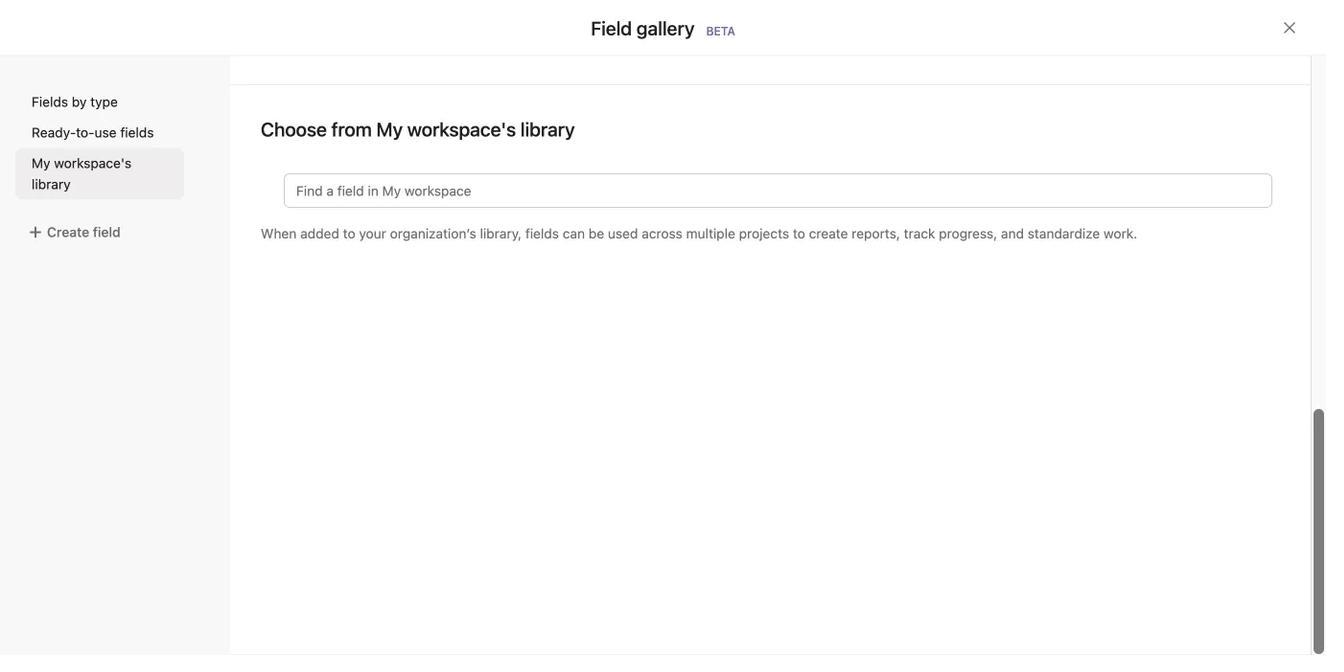 Task type: describe. For each thing, give the bounding box(es) containing it.
workspace's
[[54, 155, 131, 171]]

insights element
[[0, 175, 230, 305]]

use custom fields to track priority, cost, or whatever brings clarity to your workflow.
[[998, 219, 1261, 256]]

create field button
[[15, 215, 133, 250]]

choose from my workspace's library
[[261, 119, 575, 141]]

ready-
[[32, 125, 76, 141]]

track inside use custom fields to track priority, cost, or whatever brings clarity to your workflow.
[[1129, 219, 1160, 235]]

be
[[589, 226, 604, 242]]

field
[[93, 224, 121, 240]]

reports,
[[852, 226, 900, 242]]

0 horizontal spatial your
[[359, 226, 386, 242]]

added
[[300, 226, 339, 242]]

to right clarity
[[1143, 240, 1155, 256]]

field gallery
[[591, 16, 695, 39]]

use
[[998, 219, 1022, 235]]

fields for fields
[[998, 190, 1040, 209]]

fields right 10
[[914, 207, 943, 221]]

share
[[1157, 75, 1188, 88]]

to right added
[[343, 226, 355, 242]]

used
[[608, 226, 638, 242]]

multiple
[[686, 226, 735, 242]]

ready-to-use fields
[[32, 125, 154, 141]]

priority,
[[1164, 219, 1211, 235]]

field
[[591, 16, 632, 39]]

across
[[642, 226, 683, 242]]

to up clarity
[[1113, 219, 1125, 235]]

fields inside use custom fields to track priority, cost, or whatever brings clarity to your workflow.
[[1075, 219, 1109, 235]]

custom
[[1026, 219, 1072, 235]]

Find a field in My workspace text field
[[284, 174, 1272, 209]]

projects
[[739, 226, 789, 242]]

when added to your organization's library, fields can be used across multiple projects to create reports, track progress, and standardize work.
[[261, 226, 1137, 242]]

to-
[[76, 125, 95, 141]]

inbox
[[50, 127, 83, 143]]

my for my tasks
[[50, 96, 69, 112]]

fields by type button
[[15, 87, 184, 118]]

whatever
[[998, 240, 1055, 256]]

kp button
[[253, 58, 299, 105]]

organization's
[[390, 226, 476, 242]]

and
[[1001, 226, 1024, 242]]

insights
[[23, 184, 73, 199]]

close this dialog image
[[1282, 20, 1297, 35]]

insights button
[[0, 182, 73, 201]]



Task type: locate. For each thing, give the bounding box(es) containing it.
0 vertical spatial fields
[[32, 94, 68, 110]]

share button
[[1133, 68, 1197, 95]]

create
[[47, 224, 89, 240]]

tasks
[[72, 96, 105, 112]]

workspace's library
[[407, 119, 575, 141]]

list box
[[437, 8, 897, 38]]

kp
[[267, 72, 286, 91]]

inbox link
[[12, 120, 219, 151]]

to
[[1113, 219, 1125, 235], [343, 226, 355, 242], [793, 226, 805, 242], [1143, 240, 1155, 256]]

10
[[898, 207, 910, 221]]

fields up use
[[998, 190, 1040, 209]]

brings
[[1058, 240, 1097, 256]]

by
[[72, 94, 87, 110]]

fields left by
[[32, 94, 68, 110]]

global element
[[0, 47, 230, 162]]

fields left can
[[525, 226, 559, 242]]

0 vertical spatial my
[[50, 96, 69, 112]]

my right from
[[376, 119, 403, 141]]

1 horizontal spatial fields
[[998, 190, 1040, 209]]

cost,
[[1214, 219, 1245, 235]]

choose
[[261, 119, 327, 141]]

track up clarity
[[1129, 219, 1160, 235]]

fields
[[120, 125, 154, 141], [914, 207, 943, 221], [1075, 219, 1109, 235], [525, 226, 559, 242]]

1 vertical spatial my
[[376, 119, 403, 141]]

fields right use
[[120, 125, 154, 141]]

fields by type
[[32, 94, 118, 110]]

fields for fields by type
[[32, 94, 68, 110]]

standardize
[[1028, 226, 1100, 242]]

create
[[809, 226, 848, 242]]

None field
[[261, 159, 1295, 224]]

use
[[95, 125, 117, 141]]

type
[[90, 94, 118, 110]]

fields
[[32, 94, 68, 110], [998, 190, 1040, 209]]

library,
[[480, 226, 522, 242]]

my workspace's library
[[32, 155, 131, 192]]

to left create
[[793, 226, 805, 242]]

track down 10 fields
[[904, 226, 935, 242]]

library
[[32, 177, 71, 192]]

gallery
[[637, 16, 695, 39]]

my left by
[[50, 96, 69, 112]]

my
[[50, 96, 69, 112], [376, 119, 403, 141], [32, 155, 50, 171]]

1 horizontal spatial your
[[1159, 240, 1186, 256]]

fields up brings
[[1075, 219, 1109, 235]]

2 vertical spatial my
[[32, 155, 50, 171]]

your right added
[[359, 226, 386, 242]]

reporting link
[[12, 209, 219, 240]]

10 fields
[[898, 207, 943, 221]]

workflow.
[[1190, 240, 1248, 256]]

my tasks
[[50, 96, 105, 112]]

my up "library"
[[32, 155, 50, 171]]

my for my workspace's library
[[32, 155, 50, 171]]

your inside use custom fields to track priority, cost, or whatever brings clarity to your workflow.
[[1159, 240, 1186, 256]]

or
[[1249, 219, 1261, 235]]

fields inside fields by type button
[[32, 94, 68, 110]]

ready-to-use fields button
[[15, 118, 184, 148]]

work.
[[1104, 226, 1137, 242]]

beta
[[706, 24, 735, 37]]

my inside the "my workspace's library"
[[32, 155, 50, 171]]

when
[[261, 226, 297, 242]]

1 vertical spatial fields
[[998, 190, 1040, 209]]

0 horizontal spatial fields
[[32, 94, 68, 110]]

my workspace's library button
[[15, 148, 184, 200]]

from
[[331, 119, 372, 141]]

clarity
[[1101, 240, 1139, 256]]

1 horizontal spatial track
[[1129, 219, 1160, 235]]

track
[[1129, 219, 1160, 235], [904, 226, 935, 242]]

your
[[359, 226, 386, 242], [1159, 240, 1186, 256]]

can
[[563, 226, 585, 242]]

create field
[[47, 224, 121, 240]]

reporting
[[50, 216, 110, 232]]

my inside my tasks link
[[50, 96, 69, 112]]

customize button
[[1213, 68, 1303, 95]]

customize
[[1237, 75, 1294, 88]]

my tasks link
[[12, 89, 219, 120]]

fields inside button
[[120, 125, 154, 141]]

your down priority,
[[1159, 240, 1186, 256]]

0 horizontal spatial track
[[904, 226, 935, 242]]

progress,
[[939, 226, 997, 242]]



Task type: vqa. For each thing, say whether or not it's contained in the screenshot.
Add recipients button
no



